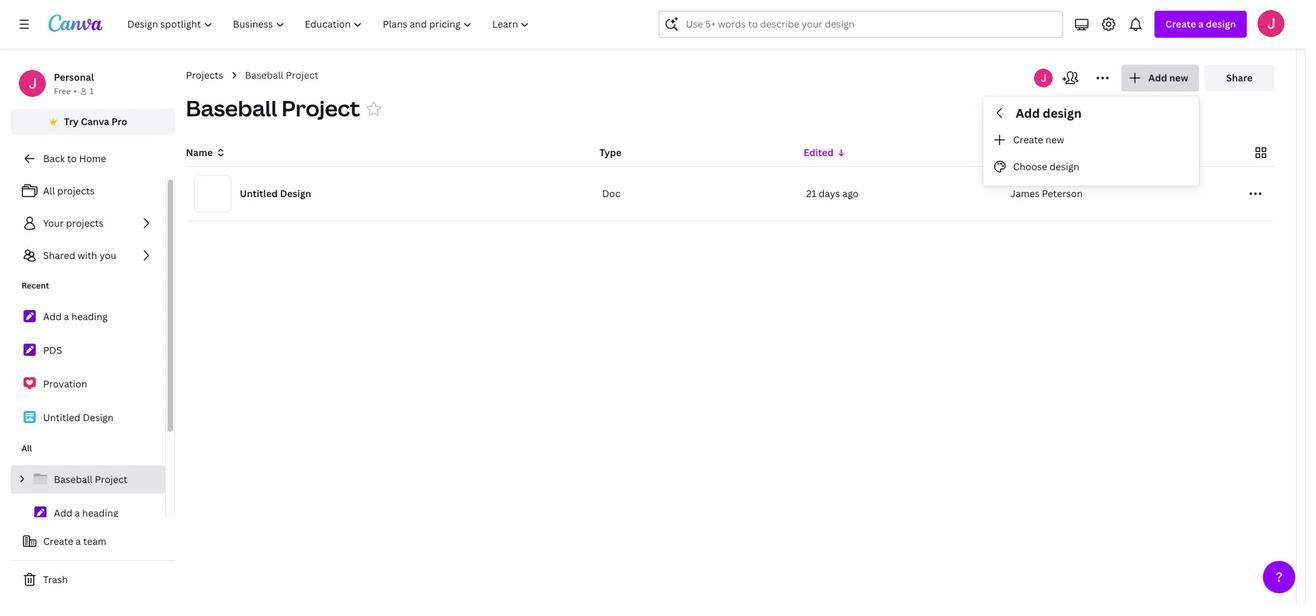 Task type: describe. For each thing, give the bounding box(es) containing it.
owner
[[1008, 146, 1038, 159]]

trash
[[43, 574, 68, 587]]

1 horizontal spatial untitled
[[240, 187, 278, 200]]

james peterson
[[1010, 187, 1083, 200]]

create a design button
[[1155, 11, 1247, 38]]

create new
[[1013, 133, 1064, 146]]

free
[[54, 86, 71, 97]]

with
[[78, 249, 97, 262]]

provation link
[[11, 371, 165, 399]]

untitled design link
[[11, 404, 165, 432]]

home
[[79, 152, 106, 165]]

add inside add new dropdown button
[[1149, 71, 1167, 84]]

recent
[[22, 280, 49, 292]]

your
[[43, 217, 64, 230]]

create a team
[[43, 536, 106, 548]]

your projects
[[43, 217, 103, 230]]

choose
[[1013, 160, 1047, 173]]

all for all
[[22, 443, 32, 455]]

projects for all projects
[[57, 185, 95, 197]]

•
[[74, 86, 77, 97]]

2 vertical spatial baseball
[[54, 474, 93, 486]]

you
[[100, 249, 116, 262]]

untitled inside list
[[43, 412, 80, 424]]

add new
[[1149, 71, 1188, 84]]

0 vertical spatial design
[[280, 187, 311, 200]]

list containing add a heading
[[11, 303, 165, 432]]

choose design
[[1013, 160, 1079, 173]]

21
[[806, 187, 817, 200]]

design for choose design
[[1050, 160, 1079, 173]]

canva
[[81, 115, 109, 128]]

new for add new
[[1169, 71, 1188, 84]]

create for create new
[[1013, 133, 1043, 146]]

create a design
[[1166, 18, 1236, 30]]

Search search field
[[686, 11, 1036, 37]]

share button
[[1204, 65, 1275, 92]]

all projects link
[[11, 178, 165, 205]]

add a heading for first add a heading link from the bottom of the page
[[54, 507, 118, 520]]

to
[[67, 152, 77, 165]]

create for create a team
[[43, 536, 73, 548]]

try
[[64, 115, 79, 128]]

21 days ago
[[806, 187, 859, 200]]

back
[[43, 152, 65, 165]]

design inside dropdown button
[[1206, 18, 1236, 30]]

projects for your projects
[[66, 217, 103, 230]]

0 vertical spatial baseball project link
[[245, 68, 319, 83]]

create for create a design
[[1166, 18, 1196, 30]]

list containing baseball project
[[11, 466, 165, 605]]

a inside create a team button
[[76, 536, 81, 548]]

projects
[[186, 69, 223, 82]]

baseball project for the baseball project button
[[186, 94, 360, 123]]

baseball project for top baseball project link
[[245, 69, 319, 82]]

2 add a heading link from the top
[[11, 500, 165, 528]]

provation
[[43, 378, 87, 391]]

shared with you
[[43, 249, 116, 262]]



Task type: locate. For each thing, give the bounding box(es) containing it.
2 vertical spatial baseball project
[[54, 474, 128, 486]]

1 horizontal spatial untitled design
[[240, 187, 311, 200]]

0 vertical spatial baseball
[[245, 69, 284, 82]]

1 vertical spatial add a heading
[[54, 507, 118, 520]]

add a heading for first add a heading link
[[43, 311, 108, 323]]

new down create a design dropdown button
[[1169, 71, 1188, 84]]

create up owner
[[1013, 133, 1043, 146]]

create a team button
[[11, 529, 175, 556]]

design left james peterson image
[[1206, 18, 1236, 30]]

add a heading up create a team button
[[54, 507, 118, 520]]

1 horizontal spatial design
[[280, 187, 311, 200]]

new down add design at the right of the page
[[1046, 133, 1064, 146]]

heading up pds link
[[71, 311, 108, 323]]

a
[[1198, 18, 1204, 30], [64, 311, 69, 323], [75, 507, 80, 520], [76, 536, 81, 548]]

design
[[1206, 18, 1236, 30], [1043, 105, 1082, 121], [1050, 160, 1079, 173]]

0 vertical spatial heading
[[71, 311, 108, 323]]

share
[[1226, 71, 1253, 84]]

untitled
[[240, 187, 278, 200], [43, 412, 80, 424]]

list
[[11, 178, 165, 269], [11, 303, 165, 432], [11, 466, 165, 605]]

0 vertical spatial projects
[[57, 185, 95, 197]]

baseball up the baseball project button
[[245, 69, 284, 82]]

0 vertical spatial add a heading
[[43, 311, 108, 323]]

3 list from the top
[[11, 466, 165, 605]]

shared with you link
[[11, 243, 165, 269]]

top level navigation element
[[119, 11, 541, 38]]

back to home link
[[11, 146, 175, 172]]

0 vertical spatial project
[[286, 69, 319, 82]]

james
[[1010, 187, 1040, 200]]

0 horizontal spatial all
[[22, 443, 32, 455]]

edited
[[804, 146, 834, 159]]

all
[[43, 185, 55, 197], [22, 443, 32, 455]]

shared
[[43, 249, 75, 262]]

team
[[83, 536, 106, 548]]

1
[[90, 86, 94, 97]]

2 vertical spatial create
[[43, 536, 73, 548]]

1 vertical spatial baseball project
[[186, 94, 360, 123]]

ago
[[842, 187, 859, 200]]

1 vertical spatial design
[[1043, 105, 1082, 121]]

doc
[[602, 187, 620, 200]]

0 vertical spatial all
[[43, 185, 55, 197]]

type
[[600, 146, 622, 159]]

pds link
[[11, 337, 165, 365]]

list containing all projects
[[11, 178, 165, 269]]

try canva pro
[[64, 115, 127, 128]]

projects link
[[186, 68, 223, 83]]

1 vertical spatial heading
[[82, 507, 118, 520]]

add
[[1149, 71, 1167, 84], [1016, 105, 1040, 121], [43, 311, 62, 323], [54, 507, 72, 520]]

design up create new in the right of the page
[[1043, 105, 1082, 121]]

add new button
[[1122, 65, 1199, 92]]

0 vertical spatial baseball project
[[245, 69, 319, 82]]

edited button
[[804, 146, 847, 160]]

name
[[186, 146, 213, 159]]

0 horizontal spatial create
[[43, 536, 73, 548]]

back to home
[[43, 152, 106, 165]]

1 vertical spatial add a heading link
[[11, 500, 165, 528]]

design inside "button"
[[1050, 160, 1079, 173]]

1 vertical spatial design
[[83, 412, 114, 424]]

0 horizontal spatial baseball project link
[[11, 466, 165, 494]]

baseball project link down the untitled design link
[[11, 466, 165, 494]]

1 vertical spatial project
[[282, 94, 360, 123]]

0 vertical spatial create
[[1166, 18, 1196, 30]]

1 vertical spatial baseball project link
[[11, 466, 165, 494]]

projects
[[57, 185, 95, 197], [66, 217, 103, 230]]

untitled design
[[240, 187, 311, 200], [43, 412, 114, 424]]

free •
[[54, 86, 77, 97]]

2 vertical spatial list
[[11, 466, 165, 605]]

0 vertical spatial add a heading link
[[11, 303, 165, 331]]

create
[[1166, 18, 1196, 30], [1013, 133, 1043, 146], [43, 536, 73, 548]]

your projects link
[[11, 210, 165, 237]]

days
[[819, 187, 840, 200]]

2 list from the top
[[11, 303, 165, 432]]

baseball project button
[[186, 94, 360, 123]]

add a heading
[[43, 311, 108, 323], [54, 507, 118, 520]]

design for add design
[[1043, 105, 1082, 121]]

pds
[[43, 344, 62, 357]]

1 vertical spatial all
[[22, 443, 32, 455]]

design inside the untitled design link
[[83, 412, 114, 424]]

projects down back to home
[[57, 185, 95, 197]]

james peterson image
[[1258, 10, 1285, 37]]

add design
[[1016, 105, 1082, 121]]

1 horizontal spatial baseball project link
[[245, 68, 319, 83]]

2 vertical spatial project
[[95, 474, 128, 486]]

1 vertical spatial list
[[11, 303, 165, 432]]

try canva pro button
[[11, 109, 175, 135]]

1 vertical spatial baseball
[[186, 94, 277, 123]]

pro
[[112, 115, 127, 128]]

0 vertical spatial design
[[1206, 18, 1236, 30]]

baseball down projects "link"
[[186, 94, 277, 123]]

baseball
[[245, 69, 284, 82], [186, 94, 277, 123], [54, 474, 93, 486]]

heading
[[71, 311, 108, 323], [82, 507, 118, 520]]

0 vertical spatial list
[[11, 178, 165, 269]]

0 horizontal spatial untitled design
[[43, 412, 114, 424]]

1 vertical spatial untitled design
[[43, 412, 114, 424]]

2 vertical spatial design
[[1050, 160, 1079, 173]]

project
[[286, 69, 319, 82], [282, 94, 360, 123], [95, 474, 128, 486]]

add a heading up pds link
[[43, 311, 108, 323]]

baseball project
[[245, 69, 319, 82], [186, 94, 360, 123], [54, 474, 128, 486]]

untitled design inside list
[[43, 412, 114, 424]]

1 add a heading link from the top
[[11, 303, 165, 331]]

new inside dropdown button
[[1169, 71, 1188, 84]]

1 vertical spatial new
[[1046, 133, 1064, 146]]

1 vertical spatial untitled
[[43, 412, 80, 424]]

0 horizontal spatial untitled
[[43, 412, 80, 424]]

peterson
[[1042, 187, 1083, 200]]

None search field
[[659, 11, 1063, 38]]

1 list from the top
[[11, 178, 165, 269]]

0 vertical spatial new
[[1169, 71, 1188, 84]]

projects right your
[[66, 217, 103, 230]]

design
[[280, 187, 311, 200], [83, 412, 114, 424]]

a inside create a design dropdown button
[[1198, 18, 1204, 30]]

all projects
[[43, 185, 95, 197]]

1 vertical spatial projects
[[66, 217, 103, 230]]

design up peterson
[[1050, 160, 1079, 173]]

create inside dropdown button
[[1166, 18, 1196, 30]]

1 vertical spatial create
[[1013, 133, 1043, 146]]

new inside button
[[1046, 133, 1064, 146]]

new for create new
[[1046, 133, 1064, 146]]

personal
[[54, 71, 94, 84]]

choose design button
[[984, 154, 1199, 181]]

1 horizontal spatial create
[[1013, 133, 1043, 146]]

0 horizontal spatial design
[[83, 412, 114, 424]]

all for all projects
[[43, 185, 55, 197]]

new
[[1169, 71, 1188, 84], [1046, 133, 1064, 146]]

create new button
[[984, 127, 1199, 154]]

project inside button
[[282, 94, 360, 123]]

baseball project link
[[245, 68, 319, 83], [11, 466, 165, 494]]

add a heading link up pds link
[[11, 303, 165, 331]]

1 horizontal spatial new
[[1169, 71, 1188, 84]]

baseball project inside list
[[54, 474, 128, 486]]

create up 'add new'
[[1166, 18, 1196, 30]]

create left team
[[43, 536, 73, 548]]

0 vertical spatial untitled
[[240, 187, 278, 200]]

heading up team
[[82, 507, 118, 520]]

baseball inside button
[[186, 94, 277, 123]]

baseball up create a team
[[54, 474, 93, 486]]

0 vertical spatial untitled design
[[240, 187, 311, 200]]

1 horizontal spatial all
[[43, 185, 55, 197]]

name button
[[186, 146, 226, 160]]

trash link
[[11, 567, 175, 594]]

add a heading link up create a team button
[[11, 500, 165, 528]]

2 horizontal spatial create
[[1166, 18, 1196, 30]]

all inside list
[[43, 185, 55, 197]]

0 horizontal spatial new
[[1046, 133, 1064, 146]]

baseball project link up the baseball project button
[[245, 68, 319, 83]]

add a heading link
[[11, 303, 165, 331], [11, 500, 165, 528]]



Task type: vqa. For each thing, say whether or not it's contained in the screenshot.
06
no



